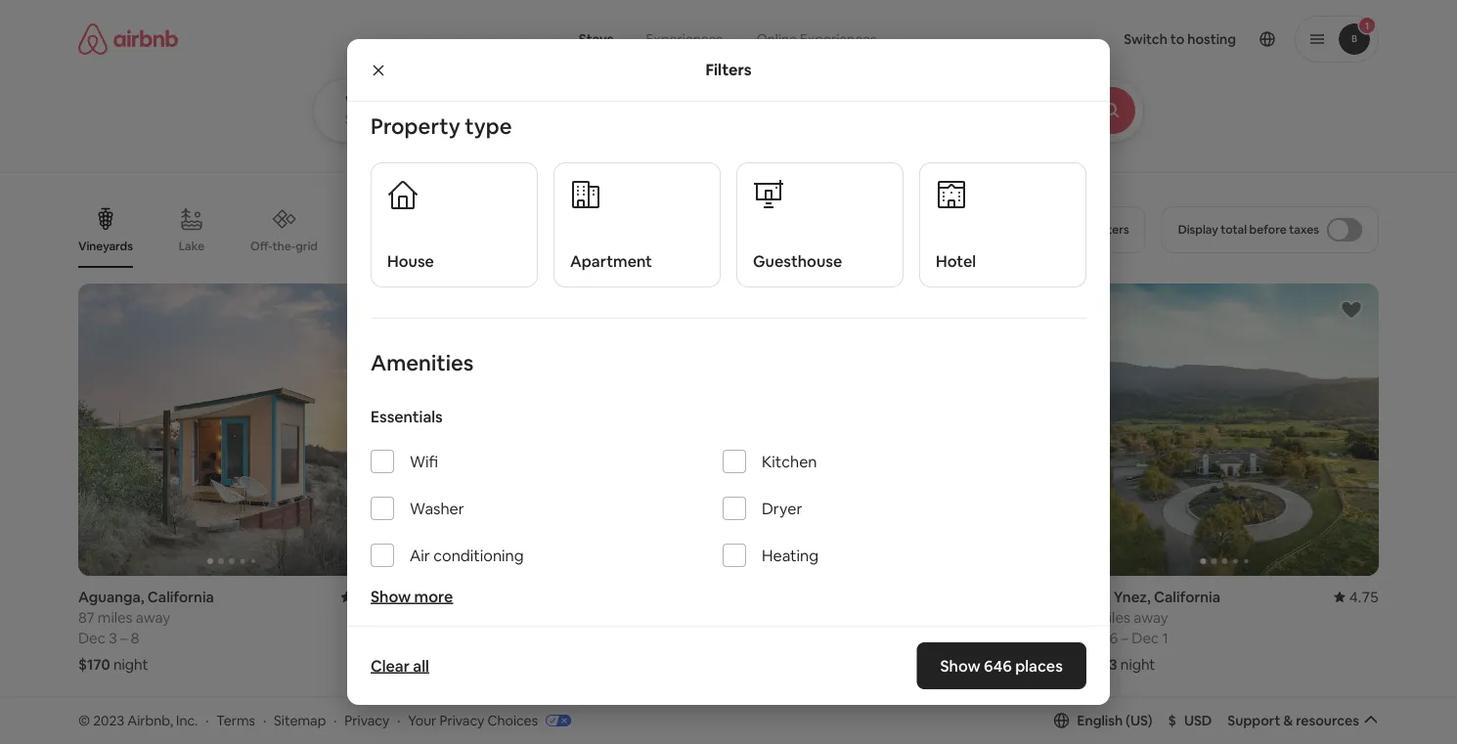 Task type: describe. For each thing, give the bounding box(es) containing it.
ynez,
[[1114, 587, 1151, 606]]

1 inside 36 miles away nov 1 – 6
[[770, 628, 776, 647]]

profile element
[[924, 0, 1379, 78]]

terms link
[[216, 712, 255, 729]]

where
[[345, 93, 382, 108]]

Where field
[[345, 111, 601, 128]]

support & resources
[[1228, 712, 1360, 730]]

– inside santa ynez, california 110 miles away nov 26 – dec 1 $2,383 night
[[1122, 628, 1129, 647]]

air
[[410, 545, 430, 565]]

english (us) button
[[1054, 712, 1153, 730]]

heating
[[762, 545, 819, 565]]

$2,383
[[1072, 655, 1118, 674]]

filters
[[706, 60, 752, 80]]

1 inside malibu, california 40 miles away nov 1 – 6 $3,795
[[439, 628, 445, 647]]

36 miles away nov 1 – 6
[[740, 608, 833, 647]]

nov inside santa ynez, california 110 miles away nov 26 – dec 1 $2,383 night
[[1072, 628, 1098, 647]]

guesthouse button
[[737, 162, 904, 288]]

washer
[[410, 498, 464, 518]]

california inside santa ynez, california 110 miles away nov 26 – dec 1 $2,383 night
[[1154, 587, 1221, 606]]

– inside malibu, california 40 miles away nov 1 – 6 $3,795
[[449, 628, 456, 647]]

experiences button
[[629, 20, 740, 59]]

santa
[[1072, 587, 1111, 606]]

house
[[387, 251, 434, 271]]

before
[[1250, 222, 1287, 237]]

©
[[78, 712, 90, 729]]

terms
[[216, 712, 255, 729]]

nov inside malibu, california 40 miles away nov 1 – 6 $3,795
[[409, 628, 436, 647]]

usd
[[1185, 712, 1212, 730]]

privacy link
[[345, 712, 390, 729]]

$ usd
[[1169, 712, 1212, 730]]

2 privacy from the left
[[440, 712, 485, 729]]

conditioning
[[434, 545, 524, 565]]

places
[[1016, 656, 1063, 676]]

miles inside 36 miles away nov 1 – 6
[[761, 608, 795, 627]]

sitemap
[[274, 712, 326, 729]]

add to wishlist: malibu, california image for nov 1 – 6
[[1009, 298, 1032, 322]]

8
[[131, 628, 139, 647]]

1 privacy from the left
[[345, 712, 390, 729]]

kitchen
[[762, 451, 817, 472]]

1 · from the left
[[206, 712, 209, 729]]

away inside aguanga, california 87 miles away dec 3 – 8 $170 night
[[136, 608, 170, 627]]

show for show 646 places
[[941, 656, 981, 676]]

resources
[[1296, 712, 1360, 730]]

malibu,
[[409, 587, 458, 606]]

6 inside malibu, california 40 miles away nov 1 – 6 $3,795
[[459, 628, 468, 647]]

none search field containing stays
[[313, 0, 1198, 143]]

3 add to wishlist: temecula, california image from the left
[[1009, 730, 1032, 744]]

apartment
[[570, 251, 652, 271]]

aguanga, california 87 miles away dec 3 – 8 $170 night
[[78, 587, 214, 674]]

3
[[109, 628, 117, 647]]

online experiences link
[[740, 20, 894, 59]]

air conditioning
[[410, 545, 524, 565]]

your privacy choices
[[408, 712, 538, 729]]

english
[[1078, 712, 1123, 730]]

show more button
[[371, 586, 453, 607]]

california for aguanga, california 87 miles away dec 3 – 8 $170 night
[[148, 587, 214, 606]]

646
[[984, 656, 1012, 676]]

2 experiences from the left
[[800, 30, 877, 48]]

add to wishlist: malibu, california image for 40 miles away
[[678, 298, 701, 322]]

map
[[722, 626, 750, 643]]

group containing off-the-grid
[[78, 192, 1044, 268]]

sitemap link
[[274, 712, 326, 729]]

$
[[1169, 712, 1177, 730]]

property type
[[371, 112, 512, 140]]

total
[[1221, 222, 1247, 237]]

– inside aguanga, california 87 miles away dec 3 – 8 $170 night
[[120, 628, 128, 647]]

cabins
[[530, 239, 568, 254]]

away inside malibu, california 40 miles away nov 1 – 6 $3,795
[[468, 608, 503, 627]]

what can we help you find? tab list
[[563, 20, 740, 59]]

stays tab panel
[[313, 78, 1198, 143]]

clear all
[[371, 656, 429, 676]]

lake
[[179, 239, 205, 254]]

amenities
[[371, 349, 474, 377]]

6 inside 36 miles away nov 1 – 6
[[790, 628, 799, 647]]

show map button
[[664, 611, 794, 658]]

$3,795
[[409, 655, 454, 674]]

the-
[[272, 238, 296, 254]]

more
[[414, 586, 453, 607]]

filters dialog
[[347, 39, 1110, 705]]

4.95
[[356, 587, 386, 606]]

3 · from the left
[[334, 712, 337, 729]]

26
[[1102, 628, 1118, 647]]

support & resources button
[[1228, 712, 1379, 730]]

– inside 36 miles away nov 1 – 6
[[780, 628, 787, 647]]

english (us)
[[1078, 712, 1153, 730]]



Task type: vqa. For each thing, say whether or not it's contained in the screenshot.
HILL,
no



Task type: locate. For each thing, give the bounding box(es) containing it.
· right the terms at bottom
[[263, 712, 266, 729]]

stays button
[[563, 20, 629, 59]]

2 horizontal spatial california
[[1154, 587, 1221, 606]]

amazing
[[894, 239, 942, 254]]

36
[[740, 608, 757, 627]]

experiences up filters
[[646, 30, 723, 48]]

1 right 26
[[1163, 628, 1169, 647]]

add to wishlist: aguanga, california image
[[347, 298, 370, 322]]

privacy right your
[[440, 712, 485, 729]]

grid
[[296, 238, 318, 254]]

nov down "40"
[[409, 628, 436, 647]]

3 away from the left
[[799, 608, 833, 627]]

2 vertical spatial show
[[941, 656, 981, 676]]

0 horizontal spatial privacy
[[345, 712, 390, 729]]

3 – from the left
[[780, 628, 787, 647]]

&
[[1284, 712, 1293, 730]]

miles right 36
[[761, 608, 795, 627]]

2 add to wishlist: temecula, california image from the left
[[678, 730, 701, 744]]

4.95 out of 5 average rating image
[[341, 587, 386, 606]]

show left the "map" in the bottom of the page
[[684, 626, 719, 643]]

1 add to wishlist: malibu, california image from the left
[[678, 298, 701, 322]]

pools
[[945, 239, 975, 254]]

aguanga,
[[78, 587, 144, 606]]

1 horizontal spatial show
[[684, 626, 719, 643]]

–
[[120, 628, 128, 647], [449, 628, 456, 647], [780, 628, 787, 647], [1122, 628, 1129, 647]]

guesthouse
[[753, 251, 842, 271]]

inc.
[[176, 712, 198, 729]]

terms · sitemap · privacy ·
[[216, 712, 400, 729]]

wifi
[[410, 451, 438, 472]]

(us)
[[1126, 712, 1153, 730]]

taxes
[[1289, 222, 1320, 237]]

nov down 110
[[1072, 628, 1098, 647]]

add to wishlist: santa ynez, california image
[[1340, 298, 1364, 322]]

· left your
[[397, 712, 400, 729]]

3 california from the left
[[1154, 587, 1221, 606]]

display total before taxes button
[[1162, 206, 1379, 253]]

2 away from the left
[[468, 608, 503, 627]]

all
[[413, 656, 429, 676]]

show left 646
[[941, 656, 981, 676]]

omg!
[[733, 239, 765, 254]]

california down conditioning
[[461, 587, 528, 606]]

dryer
[[762, 498, 802, 518]]

hotel
[[936, 251, 976, 271]]

castles
[[356, 239, 397, 254]]

3 nov from the left
[[1072, 628, 1098, 647]]

· left privacy link
[[334, 712, 337, 729]]

group
[[78, 192, 1044, 268], [78, 284, 386, 576], [409, 284, 717, 576], [740, 284, 1048, 576], [1072, 284, 1379, 576], [78, 715, 386, 744], [409, 715, 717, 744], [740, 715, 1048, 744], [1072, 715, 1379, 744]]

· right 'inc.'
[[206, 712, 209, 729]]

airbnb,
[[127, 712, 173, 729]]

87
[[78, 608, 94, 627]]

1 horizontal spatial nov
[[740, 628, 767, 647]]

display
[[1178, 222, 1219, 237]]

dec inside aguanga, california 87 miles away dec 3 – 8 $170 night
[[78, 628, 106, 647]]

4 miles from the left
[[1096, 608, 1131, 627]]

1 dec from the left
[[78, 628, 106, 647]]

1 up $3,795
[[439, 628, 445, 647]]

1 miles from the left
[[98, 608, 133, 627]]

2 · from the left
[[263, 712, 266, 729]]

away up 8
[[136, 608, 170, 627]]

night inside aguanga, california 87 miles away dec 3 – 8 $170 night
[[113, 655, 148, 674]]

dec left 3
[[78, 628, 106, 647]]

dec inside santa ynez, california 110 miles away nov 26 – dec 1 $2,383 night
[[1132, 628, 1159, 647]]

away down heating
[[799, 608, 833, 627]]

nov down 36
[[740, 628, 767, 647]]

miles inside malibu, california 40 miles away nov 1 – 6 $3,795
[[430, 608, 465, 627]]

© 2023 airbnb, inc. ·
[[78, 712, 209, 729]]

1 6 from the left
[[459, 628, 468, 647]]

2 horizontal spatial show
[[941, 656, 981, 676]]

choices
[[488, 712, 538, 729]]

1 – from the left
[[120, 628, 128, 647]]

1 experiences from the left
[[646, 30, 723, 48]]

0 horizontal spatial 1
[[439, 628, 445, 647]]

nov inside 36 miles away nov 1 – 6
[[740, 628, 767, 647]]

california for malibu, california 40 miles away nov 1 – 6 $3,795
[[461, 587, 528, 606]]

1 horizontal spatial experiences
[[800, 30, 877, 48]]

experiences inside button
[[646, 30, 723, 48]]

1 away from the left
[[136, 608, 170, 627]]

– up $3,795
[[449, 628, 456, 647]]

0 horizontal spatial show
[[371, 586, 411, 607]]

4.75 out of 5 average rating image
[[1334, 587, 1379, 606]]

online
[[757, 30, 797, 48]]

0 horizontal spatial add to wishlist: temecula, california image
[[347, 730, 370, 744]]

california right aguanga,
[[148, 587, 214, 606]]

1 inside santa ynez, california 110 miles away nov 26 – dec 1 $2,383 night
[[1163, 628, 1169, 647]]

1
[[439, 628, 445, 647], [770, 628, 776, 647], [1163, 628, 1169, 647]]

1 add to wishlist: temecula, california image from the left
[[347, 730, 370, 744]]

3 1 from the left
[[1163, 628, 1169, 647]]

miles up 26
[[1096, 608, 1131, 627]]

1 right the "map" in the bottom of the page
[[770, 628, 776, 647]]

amazing pools
[[894, 239, 975, 254]]

0 horizontal spatial experiences
[[646, 30, 723, 48]]

nov
[[409, 628, 436, 647], [740, 628, 767, 647], [1072, 628, 1098, 647]]

2 6 from the left
[[790, 628, 799, 647]]

1 horizontal spatial 6
[[790, 628, 799, 647]]

essentials
[[371, 406, 443, 427]]

miles
[[98, 608, 133, 627], [430, 608, 465, 627], [761, 608, 795, 627], [1096, 608, 1131, 627]]

miles down malibu,
[[430, 608, 465, 627]]

show up "40"
[[371, 586, 411, 607]]

santa ynez, california 110 miles away nov 26 – dec 1 $2,383 night
[[1072, 587, 1221, 674]]

california inside aguanga, california 87 miles away dec 3 – 8 $170 night
[[148, 587, 214, 606]]

show 646 places
[[941, 656, 1063, 676]]

night inside santa ynez, california 110 miles away nov 26 – dec 1 $2,383 night
[[1121, 655, 1156, 674]]

experiences right online
[[800, 30, 877, 48]]

hotel button
[[920, 162, 1087, 288]]

add to wishlist: malibu, california image
[[678, 298, 701, 322], [1009, 298, 1032, 322]]

110
[[1072, 608, 1093, 627]]

2 horizontal spatial add to wishlist: temecula, california image
[[1009, 730, 1032, 744]]

your
[[408, 712, 437, 729]]

2 california from the left
[[461, 587, 528, 606]]

night right $2,383
[[1121, 655, 1156, 674]]

4 – from the left
[[1122, 628, 1129, 647]]

1 horizontal spatial add to wishlist: temecula, california image
[[678, 730, 701, 744]]

1 horizontal spatial privacy
[[440, 712, 485, 729]]

off-
[[250, 238, 272, 254]]

2 miles from the left
[[430, 608, 465, 627]]

show inside button
[[684, 626, 719, 643]]

0 horizontal spatial night
[[113, 655, 148, 674]]

1 vertical spatial show
[[684, 626, 719, 643]]

40
[[409, 608, 427, 627]]

display total before taxes
[[1178, 222, 1320, 237]]

type
[[465, 112, 512, 140]]

$170
[[78, 655, 110, 674]]

– right the "map" in the bottom of the page
[[780, 628, 787, 647]]

2 1 from the left
[[770, 628, 776, 647]]

night down 8
[[113, 655, 148, 674]]

4 away from the left
[[1134, 608, 1169, 627]]

california
[[148, 587, 214, 606], [461, 587, 528, 606], [1154, 587, 1221, 606]]

2023
[[93, 712, 124, 729]]

1 1 from the left
[[439, 628, 445, 647]]

california right ynez,
[[1154, 587, 1221, 606]]

0 horizontal spatial nov
[[409, 628, 436, 647]]

your privacy choices link
[[408, 712, 571, 731]]

add to wishlist: temecula, california image
[[347, 730, 370, 744], [678, 730, 701, 744], [1009, 730, 1032, 744]]

away inside santa ynez, california 110 miles away nov 26 – dec 1 $2,383 night
[[1134, 608, 1169, 627]]

2 – from the left
[[449, 628, 456, 647]]

california inside malibu, california 40 miles away nov 1 – 6 $3,795
[[461, 587, 528, 606]]

miles inside aguanga, california 87 miles away dec 3 – 8 $170 night
[[98, 608, 133, 627]]

off-the-grid
[[250, 238, 318, 254]]

2 nov from the left
[[740, 628, 767, 647]]

0 horizontal spatial add to wishlist: malibu, california image
[[678, 298, 701, 322]]

away down conditioning
[[468, 608, 503, 627]]

away inside 36 miles away nov 1 – 6
[[799, 608, 833, 627]]

show 646 places link
[[917, 643, 1087, 690]]

dec right 26
[[1132, 628, 1159, 647]]

1 horizontal spatial add to wishlist: malibu, california image
[[1009, 298, 1032, 322]]

2 add to wishlist: malibu, california image from the left
[[1009, 298, 1032, 322]]

clear
[[371, 656, 410, 676]]

None search field
[[313, 0, 1198, 143]]

0 horizontal spatial 6
[[459, 628, 468, 647]]

2 night from the left
[[1121, 655, 1156, 674]]

– right 3
[[120, 628, 128, 647]]

– right 26
[[1122, 628, 1129, 647]]

1 horizontal spatial dec
[[1132, 628, 1159, 647]]

experiences
[[646, 30, 723, 48], [800, 30, 877, 48]]

property
[[371, 112, 460, 140]]

clear all button
[[361, 647, 439, 686]]

add to wishlist: fallbrook, california image
[[1340, 730, 1364, 744]]

house button
[[371, 162, 538, 288]]

1 horizontal spatial night
[[1121, 655, 1156, 674]]

apartment button
[[554, 162, 721, 288]]

malibu, california 40 miles away nov 1 – 6 $3,795
[[409, 587, 528, 674]]

show more
[[371, 586, 453, 607]]

2 horizontal spatial nov
[[1072, 628, 1098, 647]]

0 horizontal spatial dec
[[78, 628, 106, 647]]

1 horizontal spatial california
[[461, 587, 528, 606]]

miles up 3
[[98, 608, 133, 627]]

0 vertical spatial show
[[371, 586, 411, 607]]

3 miles from the left
[[761, 608, 795, 627]]

away down ynez,
[[1134, 608, 1169, 627]]

miles inside santa ynez, california 110 miles away nov 26 – dec 1 $2,383 night
[[1096, 608, 1131, 627]]

1 nov from the left
[[409, 628, 436, 647]]

0 horizontal spatial california
[[148, 587, 214, 606]]

4 · from the left
[[397, 712, 400, 729]]

2 horizontal spatial 1
[[1163, 628, 1169, 647]]

show
[[371, 586, 411, 607], [684, 626, 719, 643], [941, 656, 981, 676]]

1 night from the left
[[113, 655, 148, 674]]

show for show map
[[684, 626, 719, 643]]

2 dec from the left
[[1132, 628, 1159, 647]]

privacy left your
[[345, 712, 390, 729]]

1 horizontal spatial 1
[[770, 628, 776, 647]]

show for show more
[[371, 586, 411, 607]]

night
[[113, 655, 148, 674], [1121, 655, 1156, 674]]

1 california from the left
[[148, 587, 214, 606]]

stays
[[579, 30, 614, 48]]

support
[[1228, 712, 1281, 730]]



